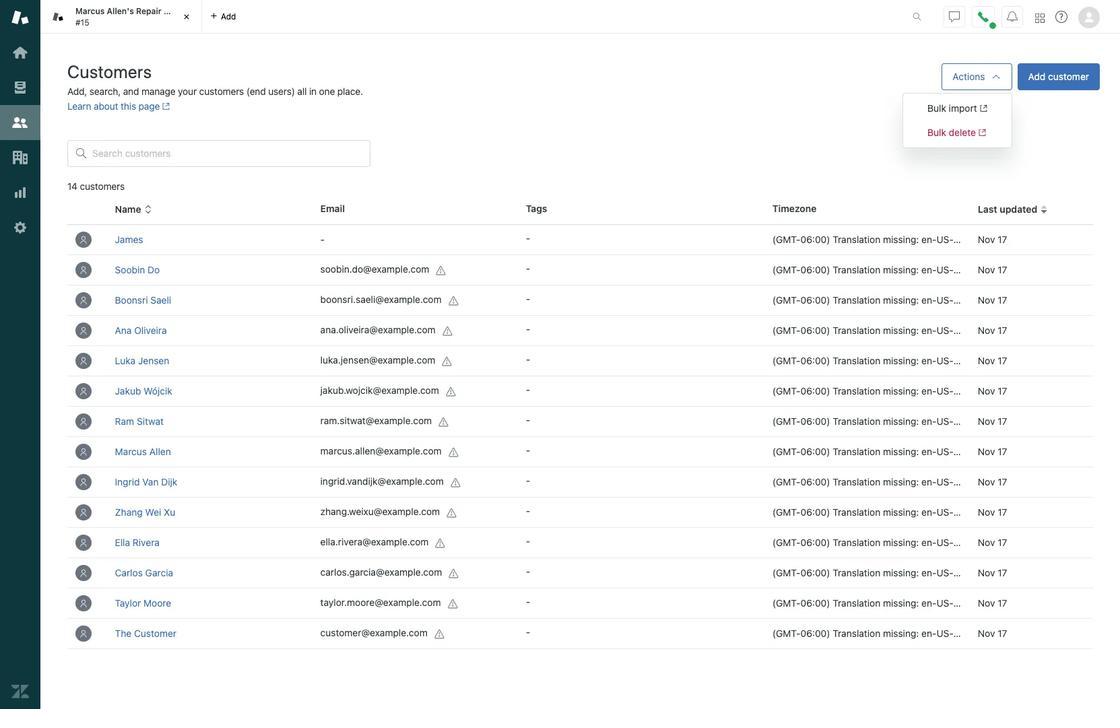 Task type: locate. For each thing, give the bounding box(es) containing it.
14 (gmt-06:00) translation missing: en-us-x-1.txt.timezone.america_chicago from the top
[[773, 628, 1100, 640]]

6 nov from the top
[[978, 385, 996, 397]]

0 vertical spatial bulk
[[928, 102, 947, 114]]

nov 17 for ram.sitwat@example.com
[[978, 416, 1008, 427]]

boonsri
[[115, 294, 148, 306]]

timezone
[[773, 203, 817, 214]]

17 for luka.jensen@example.com
[[998, 355, 1008, 367]]

9 1.txt.timezone.america_chicago from the top
[[963, 476, 1100, 488]]

1 nov from the top
[[978, 234, 996, 245]]

nov 17 for customer@example.com
[[978, 628, 1008, 640]]

06:00) for customer@example.com
[[801, 628, 831, 640]]

carlos garcia link
[[115, 567, 173, 579]]

5 en- from the top
[[922, 355, 937, 367]]

12 missing: from the top
[[884, 567, 919, 579]]

(gmt-06:00) translation missing: en-us-x-1.txt.timezone.america_chicago for boonsri.saeli@example.com
[[773, 294, 1100, 306]]

(gmt- for soobin.do@example.com
[[773, 264, 801, 276]]

nov 17 for taylor.moore@example.com
[[978, 598, 1008, 609]]

6 translation from the top
[[833, 385, 881, 397]]

taylor
[[115, 598, 141, 609]]

11 17 from the top
[[998, 537, 1008, 549]]

10 nov from the top
[[978, 507, 996, 518]]

us- for ram.sitwat@example.com
[[937, 416, 954, 427]]

(opens in a new tab) image down 'actions' dropdown button
[[978, 105, 988, 113]]

0 horizontal spatial customers
[[80, 181, 125, 192]]

- for jakub.wojcik@example.com
[[526, 384, 530, 396]]

9 missing: from the top
[[884, 476, 919, 488]]

8 nov 17 from the top
[[978, 446, 1008, 458]]

x- for soobin.do@example.com
[[954, 264, 963, 276]]

us- for ingrid.vandijk@example.com
[[937, 476, 954, 488]]

17 for boonsri.saeli@example.com
[[998, 294, 1008, 306]]

1.txt.timezone.america_chicago
[[963, 234, 1100, 245], [963, 264, 1100, 276], [963, 294, 1100, 306], [963, 325, 1100, 336], [963, 355, 1100, 367], [963, 385, 1100, 397], [963, 416, 1100, 427], [963, 446, 1100, 458], [963, 476, 1100, 488], [963, 507, 1100, 518], [963, 537, 1100, 549], [963, 567, 1100, 579], [963, 598, 1100, 609], [963, 628, 1100, 640]]

12 (gmt- from the top
[[773, 567, 801, 579]]

us- for luka.jensen@example.com
[[937, 355, 954, 367]]

organizations image
[[11, 149, 29, 166]]

14 missing: from the top
[[884, 628, 919, 640]]

customers image
[[11, 114, 29, 131]]

13 us- from the top
[[937, 598, 954, 609]]

06:00) for boonsri.saeli@example.com
[[801, 294, 831, 306]]

x- for zhang.weixu@example.com
[[954, 507, 963, 518]]

14 x- from the top
[[954, 628, 963, 640]]

customer@example.com
[[321, 628, 428, 639]]

1 vertical spatial customers
[[80, 181, 125, 192]]

nov for marcus.allen@example.com
[[978, 446, 996, 458]]

(opens in a new tab) image down manage on the left
[[160, 103, 170, 111]]

nov for jakub.wojcik@example.com
[[978, 385, 996, 397]]

boonsri.saeli@example.com
[[321, 294, 442, 305]]

5 (gmt- from the top
[[773, 355, 801, 367]]

reporting image
[[11, 184, 29, 201]]

6 missing: from the top
[[884, 385, 919, 397]]

4 (gmt- from the top
[[773, 325, 801, 336]]

(gmt-06:00) translation missing: en-us-x-1.txt.timezone.america_chicago for ram.sitwat@example.com
[[773, 416, 1100, 427]]

get started image
[[11, 44, 29, 61]]

7 missing: from the top
[[884, 416, 919, 427]]

zhang.weixu@example.com
[[321, 506, 440, 518]]

missing:
[[884, 234, 919, 245], [884, 264, 919, 276], [884, 294, 919, 306], [884, 325, 919, 336], [884, 355, 919, 367], [884, 385, 919, 397], [884, 416, 919, 427], [884, 446, 919, 458], [884, 476, 919, 488], [884, 507, 919, 518], [884, 537, 919, 549], [884, 567, 919, 579], [884, 598, 919, 609], [884, 628, 919, 640]]

- for marcus.allen@example.com
[[526, 445, 530, 456]]

8 1.txt.timezone.america_chicago from the top
[[963, 446, 1100, 458]]

1 vertical spatial marcus
[[115, 446, 147, 458]]

bulk left import
[[928, 102, 947, 114]]

marcus allen
[[115, 446, 171, 458]]

6 (gmt- from the top
[[773, 385, 801, 397]]

ram
[[115, 416, 134, 427]]

13 missing: from the top
[[884, 598, 919, 609]]

9 (gmt- from the top
[[773, 476, 801, 488]]

8 translation from the top
[[833, 446, 881, 458]]

9 en- from the top
[[922, 476, 937, 488]]

12 translation from the top
[[833, 567, 881, 579]]

(gmt- for ram.sitwat@example.com
[[773, 416, 801, 427]]

ana oliveira link
[[115, 325, 167, 336]]

jensen
[[138, 355, 169, 367]]

customers right the 14
[[80, 181, 125, 192]]

(gmt-06:00) translation missing: en-us-x-1.txt.timezone.america_chicago for jakub.wojcik@example.com
[[773, 385, 1100, 397]]

marcus inside marcus allen's repair ticket #15
[[75, 6, 105, 16]]

main element
[[0, 0, 40, 710]]

1 us- from the top
[[937, 234, 954, 245]]

4 (gmt-06:00) translation missing: en-us-x-1.txt.timezone.america_chicago from the top
[[773, 325, 1100, 336]]

zendesk image
[[11, 683, 29, 701]]

06:00) for luka.jensen@example.com
[[801, 355, 831, 367]]

6 06:00) from the top
[[801, 385, 831, 397]]

(gmt-06:00) translation missing: en-us-x-1.txt.timezone.america_chicago for ella.rivera@example.com
[[773, 537, 1100, 549]]

6 1.txt.timezone.america_chicago from the top
[[963, 385, 1100, 397]]

unverified email image for soobin.do@example.com
[[436, 265, 447, 276]]

delete
[[949, 127, 976, 138]]

3 translation from the top
[[833, 294, 881, 306]]

bulk import link
[[928, 102, 988, 114]]

(opens in a new tab) image inside bulk delete link
[[976, 129, 987, 137]]

(opens in a new tab) image inside 'learn about this page' link
[[160, 103, 170, 111]]

(opens in a new tab) image
[[160, 103, 170, 111], [978, 105, 988, 113], [976, 129, 987, 137]]

translation for ana.oliveira@example.com
[[833, 325, 881, 336]]

zendesk products image
[[1036, 13, 1045, 23]]

nov for ella.rivera@example.com
[[978, 537, 996, 549]]

menu
[[903, 93, 1013, 148]]

marcus.allen@example.com
[[321, 446, 442, 457]]

11 06:00) from the top
[[801, 537, 831, 549]]

us- for jakub.wojcik@example.com
[[937, 385, 954, 397]]

saeli
[[150, 294, 171, 306]]

12 06:00) from the top
[[801, 567, 831, 579]]

8 (gmt- from the top
[[773, 446, 801, 458]]

2 nov 17 from the top
[[978, 264, 1008, 276]]

14 06:00) from the top
[[801, 628, 831, 640]]

(opens in a new tab) image down import
[[976, 129, 987, 137]]

17 for ana.oliveira@example.com
[[998, 325, 1008, 336]]

- for zhang.weixu@example.com
[[526, 505, 530, 517]]

dijk
[[161, 476, 177, 488]]

xu
[[164, 507, 175, 518]]

5 x- from the top
[[954, 355, 963, 367]]

jakub
[[115, 385, 141, 397]]

11 nov 17 from the top
[[978, 537, 1008, 549]]

last updated
[[978, 204, 1038, 215]]

12 (gmt-06:00) translation missing: en-us-x-1.txt.timezone.america_chicago from the top
[[773, 567, 1100, 579]]

2 bulk from the top
[[928, 127, 947, 138]]

9 nov from the top
[[978, 476, 996, 488]]

9 06:00) from the top
[[801, 476, 831, 488]]

learn
[[67, 100, 91, 112]]

13 nov 17 from the top
[[978, 598, 1008, 609]]

- for ingrid.vandijk@example.com
[[526, 475, 530, 487]]

nov 17 for ana.oliveira@example.com
[[978, 325, 1008, 336]]

bulk for bulk import
[[928, 102, 947, 114]]

Search customers field
[[92, 148, 362, 160]]

06:00) for soobin.do@example.com
[[801, 264, 831, 276]]

wójcik
[[144, 385, 172, 397]]

1 nov 17 from the top
[[978, 234, 1008, 245]]

4 nov 17 from the top
[[978, 325, 1008, 336]]

1 en- from the top
[[922, 234, 937, 245]]

6 (gmt-06:00) translation missing: en-us-x-1.txt.timezone.america_chicago from the top
[[773, 385, 1100, 397]]

unverified email image
[[436, 265, 447, 276], [449, 296, 459, 306], [442, 356, 453, 367], [449, 569, 460, 579]]

luka jensen link
[[115, 355, 169, 367]]

nov 17 for zhang.weixu@example.com
[[978, 507, 1008, 518]]

7 06:00) from the top
[[801, 416, 831, 427]]

1.txt.timezone.america_chicago for ingrid.vandijk@example.com
[[963, 476, 1100, 488]]

2 translation from the top
[[833, 264, 881, 276]]

1 (gmt-06:00) translation missing: en-us-x-1.txt.timezone.america_chicago from the top
[[773, 234, 1100, 245]]

0 horizontal spatial marcus
[[75, 6, 105, 16]]

2 us- from the top
[[937, 264, 954, 276]]

(gmt- for zhang.weixu@example.com
[[773, 507, 801, 518]]

(gmt-06:00) translation missing: en-us-x-1.txt.timezone.america_chicago for ingrid.vandijk@example.com
[[773, 476, 1100, 488]]

1.txt.timezone.america_chicago for taylor.moore@example.com
[[963, 598, 1100, 609]]

(gmt-06:00) translation missing: en-us-x-1.txt.timezone.america_chicago for marcus.allen@example.com
[[773, 446, 1100, 458]]

nov for luka.jensen@example.com
[[978, 355, 996, 367]]

nov 17 for soobin.do@example.com
[[978, 264, 1008, 276]]

tab
[[40, 0, 202, 34]]

10 en- from the top
[[922, 507, 937, 518]]

notifications image
[[1007, 11, 1018, 22]]

12 us- from the top
[[937, 567, 954, 579]]

us- for boonsri.saeli@example.com
[[937, 294, 954, 306]]

zhang wei xu link
[[115, 507, 175, 518]]

translation for luka.jensen@example.com
[[833, 355, 881, 367]]

nov 17 for ella.rivera@example.com
[[978, 537, 1008, 549]]

ella
[[115, 537, 130, 549]]

nov for boonsri.saeli@example.com
[[978, 294, 996, 306]]

8 en- from the top
[[922, 446, 937, 458]]

en- for ingrid.vandijk@example.com
[[922, 476, 937, 488]]

14 17 from the top
[[998, 628, 1008, 640]]

12 17 from the top
[[998, 567, 1008, 579]]

1.txt.timezone.america_chicago for carlos.garcia@example.com
[[963, 567, 1100, 579]]

james link
[[115, 234, 143, 245]]

12 x- from the top
[[954, 567, 963, 579]]

1.txt.timezone.america_chicago for soobin.do@example.com
[[963, 264, 1100, 276]]

your
[[178, 86, 197, 97]]

tab containing marcus allen's repair ticket
[[40, 0, 202, 34]]

5 06:00) from the top
[[801, 355, 831, 367]]

1 x- from the top
[[954, 234, 963, 245]]

1.txt.timezone.america_chicago for zhang.weixu@example.com
[[963, 507, 1100, 518]]

customers right your
[[199, 86, 244, 97]]

9 (gmt-06:00) translation missing: en-us-x-1.txt.timezone.america_chicago from the top
[[773, 476, 1100, 488]]

11 (gmt- from the top
[[773, 537, 801, 549]]

7 en- from the top
[[922, 416, 937, 427]]

wei
[[145, 507, 161, 518]]

in
[[309, 86, 317, 97]]

7 (gmt- from the top
[[773, 416, 801, 427]]

ram.sitwat@example.com
[[321, 415, 432, 427]]

3 1.txt.timezone.america_chicago from the top
[[963, 294, 1100, 306]]

2 missing: from the top
[[884, 264, 919, 276]]

10 (gmt- from the top
[[773, 507, 801, 518]]

users)
[[268, 86, 295, 97]]

3 06:00) from the top
[[801, 294, 831, 306]]

last
[[978, 204, 998, 215]]

translation for customer@example.com
[[833, 628, 881, 640]]

(gmt- for customer@example.com
[[773, 628, 801, 640]]

ingrid
[[115, 476, 140, 488]]

5 nov from the top
[[978, 355, 996, 367]]

unverified email image for marcus.allen@example.com
[[449, 447, 459, 458]]

12 nov 17 from the top
[[978, 567, 1008, 579]]

4 translation from the top
[[833, 325, 881, 336]]

14 customers
[[67, 181, 125, 192]]

4 17 from the top
[[998, 325, 1008, 336]]

marcus up #15
[[75, 6, 105, 16]]

marcus for marcus allen
[[115, 446, 147, 458]]

nov for taylor.moore@example.com
[[978, 598, 996, 609]]

(opens in a new tab) image for bulk delete
[[976, 129, 987, 137]]

sitwat
[[137, 416, 164, 427]]

3 x- from the top
[[954, 294, 963, 306]]

allen's
[[107, 6, 134, 16]]

- for carlos.garcia@example.com
[[526, 566, 530, 578]]

(gmt-
[[773, 234, 801, 245], [773, 264, 801, 276], [773, 294, 801, 306], [773, 325, 801, 336], [773, 355, 801, 367], [773, 385, 801, 397], [773, 416, 801, 427], [773, 446, 801, 458], [773, 476, 801, 488], [773, 507, 801, 518], [773, 537, 801, 549], [773, 567, 801, 579], [773, 598, 801, 609], [773, 628, 801, 640]]

us-
[[937, 234, 954, 245], [937, 264, 954, 276], [937, 294, 954, 306], [937, 325, 954, 336], [937, 355, 954, 367], [937, 385, 954, 397], [937, 416, 954, 427], [937, 446, 954, 458], [937, 476, 954, 488], [937, 507, 954, 518], [937, 537, 954, 549], [937, 567, 954, 579], [937, 598, 954, 609], [937, 628, 954, 640]]

2 17 from the top
[[998, 264, 1008, 276]]

the customer link
[[115, 628, 177, 640]]

5 translation from the top
[[833, 355, 881, 367]]

12 nov from the top
[[978, 567, 996, 579]]

1 horizontal spatial marcus
[[115, 446, 147, 458]]

0 vertical spatial marcus
[[75, 6, 105, 16]]

x- for ram.sitwat@example.com
[[954, 416, 963, 427]]

ana oliveira
[[115, 325, 167, 336]]

menu containing bulk import
[[903, 93, 1013, 148]]

translation for jakub.wojcik@example.com
[[833, 385, 881, 397]]

get help image
[[1056, 11, 1068, 23]]

translation
[[833, 234, 881, 245], [833, 264, 881, 276], [833, 294, 881, 306], [833, 325, 881, 336], [833, 355, 881, 367], [833, 385, 881, 397], [833, 416, 881, 427], [833, 446, 881, 458], [833, 476, 881, 488], [833, 507, 881, 518], [833, 537, 881, 549], [833, 567, 881, 579], [833, 598, 881, 609], [833, 628, 881, 640]]

14 translation from the top
[[833, 628, 881, 640]]

2 1.txt.timezone.america_chicago from the top
[[963, 264, 1100, 276]]

8 17 from the top
[[998, 446, 1008, 458]]

import
[[949, 102, 978, 114]]

- for ella.rivera@example.com
[[526, 536, 530, 547]]

close image
[[180, 10, 193, 24]]

moore
[[144, 598, 171, 609]]

oliveira
[[134, 325, 167, 336]]

ingrid van dijk
[[115, 476, 177, 488]]

nov for soobin.do@example.com
[[978, 264, 996, 276]]

ana
[[115, 325, 132, 336]]

(gmt- for jakub.wojcik@example.com
[[773, 385, 801, 397]]

bulk left delete at the right top
[[928, 127, 947, 138]]

nov 17 for jakub.wojcik@example.com
[[978, 385, 1008, 397]]

7 nov 17 from the top
[[978, 416, 1008, 427]]

unverified email image for carlos.garcia@example.com
[[449, 569, 460, 579]]

14 1.txt.timezone.america_chicago from the top
[[963, 628, 1100, 640]]

customers
[[199, 86, 244, 97], [80, 181, 125, 192]]

about
[[94, 100, 118, 112]]

nov 17 for boonsri.saeli@example.com
[[978, 294, 1008, 306]]

14 nov from the top
[[978, 628, 996, 640]]

8 missing: from the top
[[884, 446, 919, 458]]

missing: for ella.rivera@example.com
[[884, 537, 919, 549]]

1.txt.timezone.america_chicago for ana.oliveira@example.com
[[963, 325, 1100, 336]]

translation for ram.sitwat@example.com
[[833, 416, 881, 427]]

unverified email image
[[443, 326, 453, 337], [446, 387, 457, 397], [439, 417, 450, 428], [449, 447, 459, 458], [451, 478, 461, 488], [447, 508, 458, 519], [436, 538, 446, 549], [448, 599, 459, 610], [434, 629, 445, 640]]

translation for zhang.weixu@example.com
[[833, 507, 881, 518]]

11 us- from the top
[[937, 537, 954, 549]]

12 en- from the top
[[922, 567, 937, 579]]

2 06:00) from the top
[[801, 264, 831, 276]]

1 horizontal spatial customers
[[199, 86, 244, 97]]

4 us- from the top
[[937, 325, 954, 336]]

14 (gmt- from the top
[[773, 628, 801, 640]]

11 translation from the top
[[833, 537, 881, 549]]

learn about this page link
[[67, 100, 170, 112]]

7 17 from the top
[[998, 416, 1008, 427]]

(opens in a new tab) image inside bulk import link
[[978, 105, 988, 113]]

5 1.txt.timezone.america_chicago from the top
[[963, 355, 1100, 367]]

bulk delete
[[928, 127, 976, 138]]

1 vertical spatial bulk
[[928, 127, 947, 138]]

ella rivera link
[[115, 537, 160, 549]]

17 for soobin.do@example.com
[[998, 264, 1008, 276]]

13 (gmt- from the top
[[773, 598, 801, 609]]

repair
[[136, 6, 162, 16]]

one
[[319, 86, 335, 97]]

missing: for jakub.wojcik@example.com
[[884, 385, 919, 397]]

marcus left allen
[[115, 446, 147, 458]]

12 1.txt.timezone.america_chicago from the top
[[963, 567, 1100, 579]]

nov for customer@example.com
[[978, 628, 996, 640]]

bulk
[[928, 102, 947, 114], [928, 127, 947, 138]]

x-
[[954, 234, 963, 245], [954, 264, 963, 276], [954, 294, 963, 306], [954, 325, 963, 336], [954, 355, 963, 367], [954, 385, 963, 397], [954, 416, 963, 427], [954, 446, 963, 458], [954, 476, 963, 488], [954, 507, 963, 518], [954, 537, 963, 549], [954, 567, 963, 579], [954, 598, 963, 609], [954, 628, 963, 640]]

x- for ana.oliveira@example.com
[[954, 325, 963, 336]]

(gmt- for ingrid.vandijk@example.com
[[773, 476, 801, 488]]

ram sitwat
[[115, 416, 164, 427]]

(gmt-06:00) translation missing: en-us-x-1.txt.timezone.america_chicago for zhang.weixu@example.com
[[773, 507, 1100, 518]]

10 nov 17 from the top
[[978, 507, 1008, 518]]

2 nov from the top
[[978, 264, 996, 276]]

us- for marcus.allen@example.com
[[937, 446, 954, 458]]

0 vertical spatial customers
[[199, 86, 244, 97]]

us- for taylor.moore@example.com
[[937, 598, 954, 609]]

4 06:00) from the top
[[801, 325, 831, 336]]

us- for ana.oliveira@example.com
[[937, 325, 954, 336]]

- for luka.jensen@example.com
[[526, 354, 530, 365]]

06:00) for ana.oliveira@example.com
[[801, 325, 831, 336]]

10 us- from the top
[[937, 507, 954, 518]]

2 (gmt-06:00) translation missing: en-us-x-1.txt.timezone.america_chicago from the top
[[773, 264, 1100, 276]]

translation for ella.rivera@example.com
[[833, 537, 881, 549]]

add
[[221, 11, 236, 21]]

06:00)
[[801, 234, 831, 245], [801, 264, 831, 276], [801, 294, 831, 306], [801, 325, 831, 336], [801, 355, 831, 367], [801, 385, 831, 397], [801, 416, 831, 427], [801, 446, 831, 458], [801, 476, 831, 488], [801, 507, 831, 518], [801, 537, 831, 549], [801, 567, 831, 579], [801, 598, 831, 609], [801, 628, 831, 640]]

- for taylor.moore@example.com
[[526, 596, 530, 608]]

3 (gmt- from the top
[[773, 294, 801, 306]]

7 translation from the top
[[833, 416, 881, 427]]

nov 17 for carlos.garcia@example.com
[[978, 567, 1008, 579]]

x- for boonsri.saeli@example.com
[[954, 294, 963, 306]]

missing: for ana.oliveira@example.com
[[884, 325, 919, 336]]

17
[[998, 234, 1008, 245], [998, 264, 1008, 276], [998, 294, 1008, 306], [998, 325, 1008, 336], [998, 355, 1008, 367], [998, 385, 1008, 397], [998, 416, 1008, 427], [998, 446, 1008, 458], [998, 476, 1008, 488], [998, 507, 1008, 518], [998, 537, 1008, 549], [998, 567, 1008, 579], [998, 598, 1008, 609], [998, 628, 1008, 640]]

van
[[142, 476, 159, 488]]



Task type: vqa. For each thing, say whether or not it's contained in the screenshot.
Compare plans
no



Task type: describe. For each thing, give the bounding box(es) containing it.
1 translation from the top
[[833, 234, 881, 245]]

nov for ana.oliveira@example.com
[[978, 325, 996, 336]]

add,
[[67, 86, 87, 97]]

taylor.moore@example.com
[[321, 597, 441, 609]]

all
[[297, 86, 307, 97]]

add customer button
[[1018, 63, 1100, 90]]

taylor moore
[[115, 598, 171, 609]]

email
[[321, 203, 345, 214]]

nov for ingrid.vandijk@example.com
[[978, 476, 996, 488]]

17 for ram.sitwat@example.com
[[998, 416, 1008, 427]]

bulk delete link
[[928, 127, 987, 138]]

us- for carlos.garcia@example.com
[[937, 567, 954, 579]]

add button
[[202, 0, 244, 33]]

17 for ingrid.vandijk@example.com
[[998, 476, 1008, 488]]

nov for zhang.weixu@example.com
[[978, 507, 996, 518]]

customers inside customers add, search, and manage your customers (end users) all in one place.
[[199, 86, 244, 97]]

missing: for carlos.garcia@example.com
[[884, 567, 919, 579]]

(gmt-06:00) translation missing: en-us-x-1.txt.timezone.america_chicago for taylor.moore@example.com
[[773, 598, 1100, 609]]

admin image
[[11, 219, 29, 237]]

us- for soobin.do@example.com
[[937, 264, 954, 276]]

place.
[[337, 86, 363, 97]]

james
[[115, 234, 143, 245]]

missing: for ingrid.vandijk@example.com
[[884, 476, 919, 488]]

soobin
[[115, 264, 145, 276]]

1 missing: from the top
[[884, 234, 919, 245]]

1.txt.timezone.america_chicago for ella.rivera@example.com
[[963, 537, 1100, 549]]

x- for customer@example.com
[[954, 628, 963, 640]]

(gmt- for marcus.allen@example.com
[[773, 446, 801, 458]]

bulk import
[[928, 102, 978, 114]]

carlos.garcia@example.com
[[321, 567, 442, 578]]

translation for marcus.allen@example.com
[[833, 446, 881, 458]]

x- for luka.jensen@example.com
[[954, 355, 963, 367]]

customers add, search, and manage your customers (end users) all in one place.
[[67, 61, 363, 97]]

zhang
[[115, 507, 143, 518]]

(end
[[247, 86, 266, 97]]

last updated button
[[978, 204, 1049, 216]]

garcia
[[145, 567, 173, 579]]

en- for zhang.weixu@example.com
[[922, 507, 937, 518]]

en- for boonsri.saeli@example.com
[[922, 294, 937, 306]]

learn about this page
[[67, 100, 160, 112]]

nov 17 for luka.jensen@example.com
[[978, 355, 1008, 367]]

customer
[[134, 628, 177, 640]]

unverified email image for boonsri.saeli@example.com
[[449, 296, 459, 306]]

carlos
[[115, 567, 143, 579]]

17 for carlos.garcia@example.com
[[998, 567, 1008, 579]]

jakub wójcik
[[115, 385, 172, 397]]

1 17 from the top
[[998, 234, 1008, 245]]

en- for ella.rivera@example.com
[[922, 537, 937, 549]]

missing: for taylor.moore@example.com
[[884, 598, 919, 609]]

allen
[[150, 446, 171, 458]]

nov 17 for ingrid.vandijk@example.com
[[978, 476, 1008, 488]]

translation for taylor.moore@example.com
[[833, 598, 881, 609]]

and
[[123, 86, 139, 97]]

tags
[[526, 203, 548, 214]]

en- for jakub.wojcik@example.com
[[922, 385, 937, 397]]

ticket
[[164, 6, 188, 16]]

06:00) for zhang.weixu@example.com
[[801, 507, 831, 518]]

(gmt-06:00) translation missing: en-us-x-1.txt.timezone.america_chicago for ana.oliveira@example.com
[[773, 325, 1100, 336]]

page
[[139, 100, 160, 112]]

(gmt- for carlos.garcia@example.com
[[773, 567, 801, 579]]

(gmt- for ella.rivera@example.com
[[773, 537, 801, 549]]

- for boonsri.saeli@example.com
[[526, 293, 530, 305]]

actions button
[[942, 63, 1013, 90]]

unverified email image for ram.sitwat@example.com
[[439, 417, 450, 428]]

unverified email image for ana.oliveira@example.com
[[443, 326, 453, 337]]

luka jensen
[[115, 355, 169, 367]]

carlos garcia
[[115, 567, 173, 579]]

name button
[[115, 204, 152, 216]]

name
[[115, 204, 141, 215]]

rivera
[[133, 537, 160, 549]]

06:00) for ingrid.vandijk@example.com
[[801, 476, 831, 488]]

1 (gmt- from the top
[[773, 234, 801, 245]]

add
[[1029, 71, 1046, 82]]

x- for ingrid.vandijk@example.com
[[954, 476, 963, 488]]

customers
[[67, 61, 152, 82]]

luka
[[115, 355, 136, 367]]

en- for taylor.moore@example.com
[[922, 598, 937, 609]]

en- for customer@example.com
[[922, 628, 937, 640]]

the
[[115, 628, 132, 640]]

luka.jensen@example.com
[[321, 355, 436, 366]]

- for customer@example.com
[[526, 627, 530, 638]]

ella.rivera@example.com
[[321, 537, 429, 548]]

#15
[[75, 17, 89, 27]]

jakub.wojcik@example.com
[[321, 385, 439, 396]]

translation for soobin.do@example.com
[[833, 264, 881, 276]]

- for ram.sitwat@example.com
[[526, 414, 530, 426]]

1.txt.timezone.america_chicago for boonsri.saeli@example.com
[[963, 294, 1100, 306]]

customer
[[1049, 71, 1090, 82]]

taylor moore link
[[115, 598, 171, 609]]

missing: for zhang.weixu@example.com
[[884, 507, 919, 518]]

14
[[67, 181, 77, 192]]

17 for customer@example.com
[[998, 628, 1008, 640]]

unverified email image for jakub.wojcik@example.com
[[446, 387, 457, 397]]

1.txt.timezone.america_chicago for jakub.wojcik@example.com
[[963, 385, 1100, 397]]

zendesk support image
[[11, 9, 29, 26]]

ella rivera
[[115, 537, 160, 549]]

06:00) for ella.rivera@example.com
[[801, 537, 831, 549]]

unverified email image for customer@example.com
[[434, 629, 445, 640]]

button displays agent's chat status as invisible. image
[[949, 11, 960, 22]]

nov 17 for marcus.allen@example.com
[[978, 446, 1008, 458]]

missing: for customer@example.com
[[884, 628, 919, 640]]

ingrid van dijk link
[[115, 476, 177, 488]]

translation for ingrid.vandijk@example.com
[[833, 476, 881, 488]]

manage
[[141, 86, 176, 97]]

zhang wei xu
[[115, 507, 175, 518]]

missing: for marcus.allen@example.com
[[884, 446, 919, 458]]

this
[[121, 100, 136, 112]]

(gmt-06:00) translation missing: en-us-x-1.txt.timezone.america_chicago for customer@example.com
[[773, 628, 1100, 640]]

tabs tab list
[[40, 0, 899, 34]]

boonsri saeli
[[115, 294, 171, 306]]

us- for zhang.weixu@example.com
[[937, 507, 954, 518]]

updated
[[1000, 204, 1038, 215]]

06:00) for carlos.garcia@example.com
[[801, 567, 831, 579]]

en- for ram.sitwat@example.com
[[922, 416, 937, 427]]

soobin.do@example.com
[[321, 264, 430, 275]]

ram sitwat link
[[115, 416, 164, 427]]

marcus allen link
[[115, 446, 171, 458]]

x- for carlos.garcia@example.com
[[954, 567, 963, 579]]

views image
[[11, 79, 29, 96]]

06:00) for ram.sitwat@example.com
[[801, 416, 831, 427]]

do
[[148, 264, 160, 276]]

06:00) for marcus.allen@example.com
[[801, 446, 831, 458]]

1.txt.timezone.america_chicago for ram.sitwat@example.com
[[963, 416, 1100, 427]]

(gmt- for luka.jensen@example.com
[[773, 355, 801, 367]]

1 1.txt.timezone.america_chicago from the top
[[963, 234, 1100, 245]]

1 06:00) from the top
[[801, 234, 831, 245]]

unverified email image for ingrid.vandijk@example.com
[[451, 478, 461, 488]]

add customer
[[1029, 71, 1090, 82]]

unverified email image for taylor.moore@example.com
[[448, 599, 459, 610]]

soobin do link
[[115, 264, 160, 276]]

unverified email image for ella.rivera@example.com
[[436, 538, 446, 549]]

the customer
[[115, 628, 177, 640]]

actions
[[953, 71, 986, 82]]

1.txt.timezone.america_chicago for customer@example.com
[[963, 628, 1100, 640]]

boonsri saeli link
[[115, 294, 171, 306]]

ingrid.vandijk@example.com
[[321, 476, 444, 487]]



